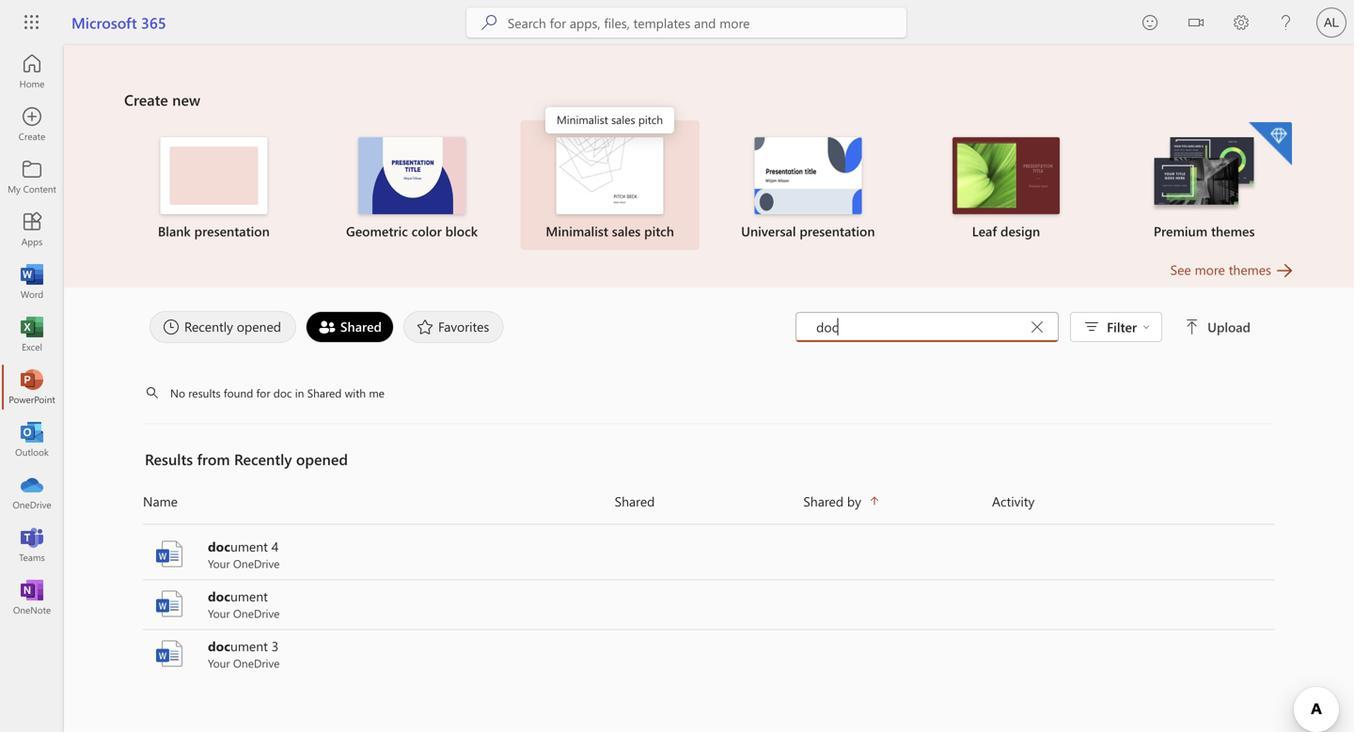 Task type: describe. For each thing, give the bounding box(es) containing it.
shared inside 'tab'
[[340, 318, 382, 335]]

blank
[[158, 222, 191, 240]]

no
[[170, 386, 185, 401]]

color
[[412, 222, 442, 240]]

favorites tab
[[399, 311, 508, 343]]

leaf design image
[[953, 137, 1060, 214]]

no results found for doc in shared with me status
[[160, 386, 385, 405]]

onedrive image
[[23, 483, 41, 502]]

universal presentation
[[741, 222, 875, 240]]

shared by
[[804, 493, 861, 510]]

name button
[[143, 487, 615, 517]]

Search box. Suggestions appear as you type. search field
[[508, 8, 907, 38]]

for
[[256, 386, 270, 401]]

name document 3 cell
[[143, 637, 615, 671]]

doc ument your onedrive
[[208, 588, 280, 621]]

365
[[141, 12, 166, 32]]

doc ument 3 your onedrive
[[208, 638, 280, 671]]

recently opened tab
[[145, 311, 301, 343]]

universal
[[741, 222, 796, 240]]

filter 
[[1107, 318, 1150, 336]]

shared inside status
[[307, 386, 342, 401]]

blank presentation
[[158, 222, 270, 240]]

ument for ument 4
[[230, 538, 268, 555]]


[[1185, 320, 1200, 335]]

4
[[272, 538, 279, 555]]

universal presentation image
[[755, 137, 862, 214]]


[[1143, 324, 1150, 331]]


[[1189, 15, 1204, 30]]

by
[[847, 493, 861, 510]]

ument for ument 3
[[230, 638, 268, 655]]

geometric color block element
[[324, 137, 500, 241]]

geometric
[[346, 222, 408, 240]]

ument for ument
[[230, 588, 268, 605]]

filter
[[1107, 318, 1137, 336]]

blank presentation element
[[126, 137, 302, 241]]

shared by button
[[804, 487, 992, 517]]

results
[[145, 449, 193, 469]]

activity
[[992, 493, 1035, 510]]

geometric color block
[[346, 222, 478, 240]]

create new
[[124, 89, 200, 110]]

none search field inside microsoft 365 banner
[[466, 8, 907, 38]]

displaying 6 out of 13 files. status
[[796, 312, 1255, 342]]

premium templates diamond image
[[1249, 122, 1292, 166]]

outlook image
[[23, 431, 41, 450]]

apps image
[[23, 220, 41, 239]]

al
[[1324, 15, 1339, 30]]

results
[[188, 386, 221, 401]]

doc ument 4 your onedrive
[[208, 538, 280, 571]]

1 horizontal spatial opened
[[296, 449, 348, 469]]

geometric color block image
[[358, 137, 466, 214]]

teams image
[[23, 536, 41, 555]]

activity, column 4 of 4 column header
[[992, 487, 1275, 517]]

themes inside button
[[1229, 261, 1272, 278]]

minimalist inside list
[[546, 222, 609, 240]]

presentation for universal presentation
[[800, 222, 875, 240]]

home image
[[23, 62, 41, 81]]

shared button
[[615, 487, 804, 517]]

premium themes element
[[1117, 122, 1292, 241]]

shared tab
[[301, 311, 399, 343]]

 button
[[1174, 0, 1219, 48]]

premium themes image
[[1151, 137, 1258, 213]]

pitch inside tooltip
[[638, 112, 663, 127]]

found
[[224, 386, 253, 401]]

my content image
[[23, 167, 41, 186]]

results from recently opened
[[145, 449, 348, 469]]

excel image
[[23, 325, 41, 344]]

your inside doc ument your onedrive
[[208, 606, 230, 621]]

premium themes
[[1154, 222, 1255, 240]]

new
[[172, 89, 200, 110]]

more
[[1195, 261, 1225, 278]]

me
[[369, 386, 385, 401]]

onedrive inside doc ument your onedrive
[[233, 606, 280, 621]]

minimalist inside tooltip
[[557, 112, 608, 127]]

your for ument 4
[[208, 556, 230, 571]]

sales inside list
[[612, 222, 641, 240]]

microsoft
[[71, 12, 137, 32]]

doc for ument 4
[[208, 538, 230, 555]]

tab list containing recently opened
[[145, 307, 796, 348]]



Task type: vqa. For each thing, say whether or not it's contained in the screenshot.
sales inside tooltip
yes



Task type: locate. For each thing, give the bounding box(es) containing it.
2 vertical spatial onedrive
[[233, 656, 280, 671]]

pitch down minimalist sales pitch "image"
[[644, 222, 674, 240]]

presentation down universal presentation 'image'
[[800, 222, 875, 240]]

recently opened
[[184, 318, 281, 335]]

application
[[0, 45, 1354, 733]]

name
[[143, 493, 178, 510]]

0 vertical spatial pitch
[[638, 112, 663, 127]]

block
[[445, 222, 478, 240]]

themes inside list
[[1211, 222, 1255, 240]]

row inside main content
[[143, 487, 1275, 525]]

1 word image from the top
[[154, 539, 184, 570]]

sales
[[611, 112, 635, 127], [612, 222, 641, 240]]

2 ument from the top
[[230, 588, 268, 605]]

doc inside doc ument 4 your onedrive
[[208, 538, 230, 555]]

2 your from the top
[[208, 606, 230, 621]]

minimalist up minimalist sales pitch "image"
[[557, 112, 608, 127]]

recently inside tab
[[184, 318, 233, 335]]

themes
[[1211, 222, 1255, 240], [1229, 261, 1272, 278]]

sales inside tooltip
[[611, 112, 635, 127]]

onedrive down the 3
[[233, 656, 280, 671]]

opened down in at bottom left
[[296, 449, 348, 469]]

sales up minimalist sales pitch "image"
[[611, 112, 635, 127]]

doc left '4'
[[208, 538, 230, 555]]

opened
[[237, 318, 281, 335], [296, 449, 348, 469]]

application containing create new
[[0, 45, 1354, 733]]

main content containing create new
[[64, 45, 1354, 733]]

shared element
[[306, 311, 394, 343]]

powerpoint image
[[23, 378, 41, 397]]

word image for ument 4
[[154, 539, 184, 570]]

onedrive inside doc ument 3 your onedrive
[[233, 656, 280, 671]]

2 word image from the top
[[154, 589, 184, 619]]

pitch up minimalist sales pitch "image"
[[638, 112, 663, 127]]

list containing blank presentation
[[124, 120, 1294, 260]]

0 vertical spatial minimalist
[[557, 112, 608, 127]]

0 vertical spatial minimalist sales pitch
[[557, 112, 663, 127]]

minimalist down minimalist sales pitch "image"
[[546, 222, 609, 240]]

main content
[[64, 45, 1354, 733]]

see
[[1171, 261, 1191, 278]]

word image
[[154, 539, 184, 570], [154, 589, 184, 619]]

1 vertical spatial ument
[[230, 588, 268, 605]]

themes up see more themes button
[[1211, 222, 1255, 240]]

your down doc ument your onedrive
[[208, 656, 230, 671]]

0 horizontal spatial recently
[[184, 318, 233, 335]]

word image down apps icon
[[23, 273, 41, 292]]

1 onedrive from the top
[[233, 556, 280, 571]]

word image inside name document cell
[[154, 589, 184, 619]]

your inside doc ument 3 your onedrive
[[208, 656, 230, 671]]

1 vertical spatial sales
[[612, 222, 641, 240]]

minimalist sales pitch element
[[522, 137, 698, 241]]

doc inside doc ument 3 your onedrive
[[208, 638, 230, 655]]

microsoft 365
[[71, 12, 166, 32]]

minimalist
[[557, 112, 608, 127], [546, 222, 609, 240]]

in
[[295, 386, 304, 401]]

2 sales from the top
[[612, 222, 641, 240]]

recently opened element
[[150, 311, 296, 343]]

no results found for doc in shared with me
[[170, 386, 385, 401]]

name document cell
[[143, 587, 615, 621]]

2 vertical spatial ument
[[230, 638, 268, 655]]

favorites element
[[403, 311, 504, 343]]

3
[[272, 638, 279, 655]]

create image
[[23, 115, 41, 134]]

minimalist sales pitch tooltip
[[546, 107, 674, 134]]

universal presentation element
[[720, 137, 896, 241]]

0 vertical spatial sales
[[611, 112, 635, 127]]

doc for ument 3
[[208, 638, 230, 655]]

3 ument from the top
[[230, 638, 268, 655]]

1 vertical spatial word image
[[154, 589, 184, 619]]

see more themes button
[[1171, 260, 1294, 280]]

from
[[197, 449, 230, 469]]

ument inside doc ument your onedrive
[[230, 588, 268, 605]]

minimalist sales pitch inside tooltip
[[557, 112, 663, 127]]

ument down doc ument 4 your onedrive
[[230, 588, 268, 605]]

opened inside tab
[[237, 318, 281, 335]]

doc left in at bottom left
[[274, 386, 292, 401]]

opened up 'for'
[[237, 318, 281, 335]]

your inside doc ument 4 your onedrive
[[208, 556, 230, 571]]

onedrive for 3
[[233, 656, 280, 671]]

recently up results
[[184, 318, 233, 335]]

onedrive up the 3
[[233, 606, 280, 621]]

doc down doc ument 4 your onedrive
[[208, 588, 230, 605]]

0 vertical spatial onedrive
[[233, 556, 280, 571]]

see more themes
[[1171, 261, 1272, 278]]

0 vertical spatial your
[[208, 556, 230, 571]]

0 vertical spatial themes
[[1211, 222, 1255, 240]]

ument left the 3
[[230, 638, 268, 655]]

your up doc ument 3 your onedrive
[[208, 606, 230, 621]]

minimalist sales pitch up minimalist sales pitch "image"
[[557, 112, 663, 127]]

list
[[124, 120, 1294, 260]]

onedrive
[[233, 556, 280, 571], [233, 606, 280, 621], [233, 656, 280, 671]]

1 your from the top
[[208, 556, 230, 571]]

word image down the name
[[154, 539, 184, 570]]

onedrive down '4'
[[233, 556, 280, 571]]

1 horizontal spatial word image
[[154, 639, 184, 669]]

word image left doc ument 3 your onedrive
[[154, 639, 184, 669]]

minimalist sales pitch down minimalist sales pitch "image"
[[546, 222, 674, 240]]

ument
[[230, 538, 268, 555], [230, 588, 268, 605], [230, 638, 268, 655]]

with
[[345, 386, 366, 401]]

minimalist sales pitch image
[[556, 137, 664, 214]]

your for ument 3
[[208, 656, 230, 671]]

2 onedrive from the top
[[233, 606, 280, 621]]

0 vertical spatial opened
[[237, 318, 281, 335]]

presentation for blank presentation
[[194, 222, 270, 240]]

pitch
[[638, 112, 663, 127], [644, 222, 674, 240]]

row containing name
[[143, 487, 1275, 525]]

doc inside doc ument your onedrive
[[208, 588, 230, 605]]

presentation right blank
[[194, 222, 270, 240]]

2 presentation from the left
[[800, 222, 875, 240]]

word image left doc ument your onedrive
[[154, 589, 184, 619]]

microsoft 365 banner
[[0, 0, 1354, 48]]

premium
[[1154, 222, 1208, 240]]

1 vertical spatial minimalist
[[546, 222, 609, 240]]

word image inside name document 4 'cell'
[[154, 539, 184, 570]]

doc for ument
[[208, 588, 230, 605]]

design
[[1001, 222, 1040, 240]]

create
[[124, 89, 168, 110]]

doc inside status
[[274, 386, 292, 401]]

recently right from
[[234, 449, 292, 469]]

 upload
[[1185, 318, 1251, 336]]

navigation
[[0, 45, 64, 625]]

recently
[[184, 318, 233, 335], [234, 449, 292, 469]]

ument left '4'
[[230, 538, 268, 555]]

1 vertical spatial themes
[[1229, 261, 1272, 278]]

0 horizontal spatial opened
[[237, 318, 281, 335]]

doc down doc ument your onedrive
[[208, 638, 230, 655]]

sales down minimalist sales pitch "image"
[[612, 222, 641, 240]]

leaf
[[972, 222, 997, 240]]

doc
[[274, 386, 292, 401], [208, 538, 230, 555], [208, 588, 230, 605], [208, 638, 230, 655]]

3 your from the top
[[208, 656, 230, 671]]

1 sales from the top
[[611, 112, 635, 127]]

leaf design element
[[919, 137, 1094, 241]]

word image for ument
[[154, 589, 184, 619]]

0 horizontal spatial word image
[[23, 273, 41, 292]]

your up doc ument your onedrive
[[208, 556, 230, 571]]

1 vertical spatial word image
[[154, 639, 184, 669]]

Filter by keyword text field
[[815, 318, 1024, 337]]

0 vertical spatial word image
[[23, 273, 41, 292]]

1 vertical spatial your
[[208, 606, 230, 621]]

presentation
[[194, 222, 270, 240], [800, 222, 875, 240]]

ument inside doc ument 3 your onedrive
[[230, 638, 268, 655]]

1 presentation from the left
[[194, 222, 270, 240]]

themes right more
[[1229, 261, 1272, 278]]

minimalist sales pitch
[[557, 112, 663, 127], [546, 222, 674, 240]]

al button
[[1309, 0, 1354, 45]]

1 vertical spatial onedrive
[[233, 606, 280, 621]]

0 vertical spatial ument
[[230, 538, 268, 555]]

None search field
[[466, 8, 907, 38]]

your
[[208, 556, 230, 571], [208, 606, 230, 621], [208, 656, 230, 671]]

ument inside doc ument 4 your onedrive
[[230, 538, 268, 555]]

row
[[143, 487, 1275, 525]]

favorites
[[438, 318, 489, 335]]

onenote image
[[23, 589, 41, 608]]

0 vertical spatial recently
[[184, 318, 233, 335]]

word image
[[23, 273, 41, 292], [154, 639, 184, 669]]

1 vertical spatial minimalist sales pitch
[[546, 222, 674, 240]]

onedrive inside doc ument 4 your onedrive
[[233, 556, 280, 571]]

1 vertical spatial pitch
[[644, 222, 674, 240]]

onedrive for 4
[[233, 556, 280, 571]]

1 vertical spatial opened
[[296, 449, 348, 469]]

upload
[[1208, 318, 1251, 336]]

0 horizontal spatial presentation
[[194, 222, 270, 240]]

tab list
[[145, 307, 796, 348]]

name document 4 cell
[[143, 538, 615, 571]]

shared
[[340, 318, 382, 335], [307, 386, 342, 401], [615, 493, 655, 510], [804, 493, 844, 510]]

1 vertical spatial recently
[[234, 449, 292, 469]]

3 onedrive from the top
[[233, 656, 280, 671]]

2 vertical spatial your
[[208, 656, 230, 671]]

1 horizontal spatial recently
[[234, 449, 292, 469]]

1 ument from the top
[[230, 538, 268, 555]]

0 vertical spatial word image
[[154, 539, 184, 570]]

leaf design
[[972, 222, 1040, 240]]

1 horizontal spatial presentation
[[800, 222, 875, 240]]

word image inside name document 3 'cell'
[[154, 639, 184, 669]]



